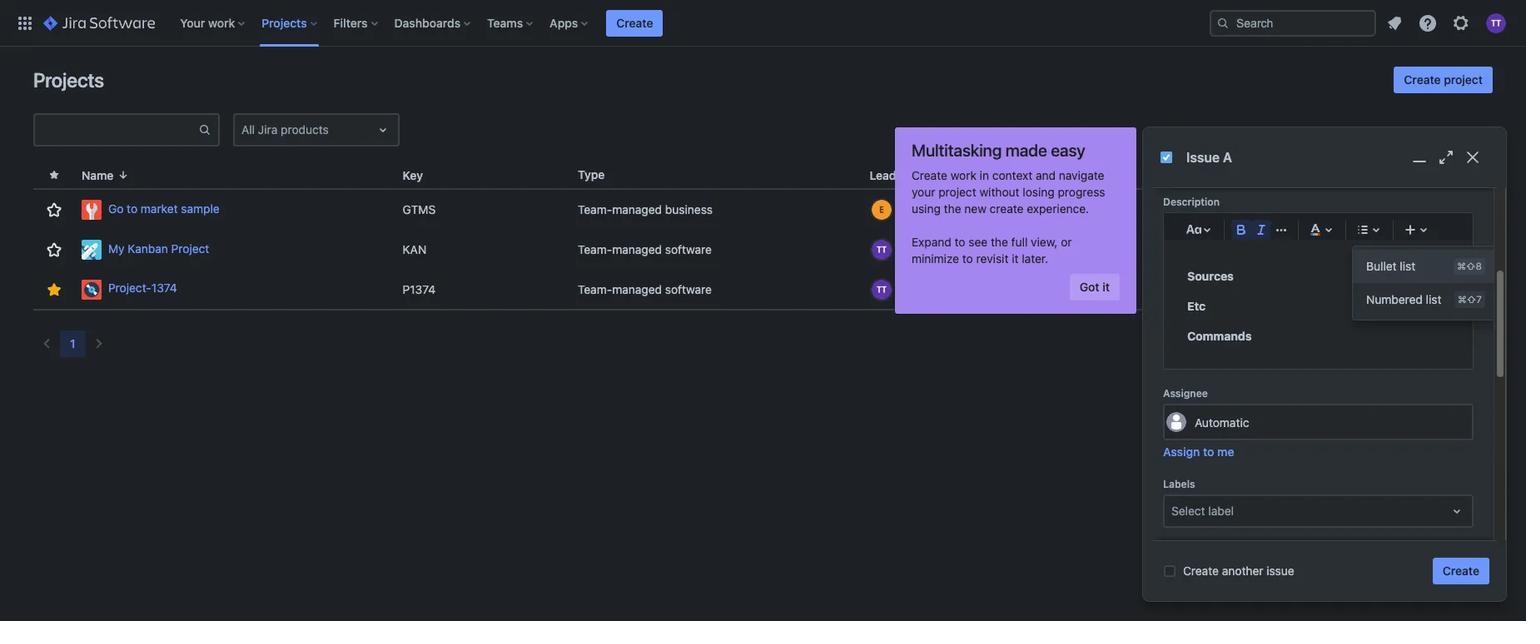 Task type: vqa. For each thing, say whether or not it's contained in the screenshot.


Task type: describe. For each thing, give the bounding box(es) containing it.
appswitcher icon image
[[15, 13, 35, 33]]

commands
[[1188, 329, 1252, 343]]

numbered
[[1367, 292, 1423, 306]]

software for p1374
[[665, 282, 712, 296]]

experience.
[[1027, 202, 1090, 216]]

dashboards button
[[389, 10, 477, 36]]

made
[[1006, 141, 1048, 160]]

list for bullet list
[[1401, 259, 1416, 273]]

banner containing your work
[[0, 0, 1527, 47]]

key
[[403, 168, 423, 182]]

lead
[[870, 168, 897, 182]]

new
[[965, 202, 987, 216]]

apps
[[550, 15, 578, 30]]

sample
[[181, 201, 220, 215]]

type
[[578, 167, 605, 182]]

to for expand
[[955, 235, 966, 249]]

list for numbered list
[[1427, 292, 1442, 306]]

team-managed business
[[578, 202, 713, 217]]

automatic image
[[1167, 413, 1187, 433]]

later.
[[1022, 252, 1049, 266]]

more formatting image
[[1272, 220, 1292, 240]]

all
[[242, 122, 255, 137]]

assign
[[1164, 445, 1201, 459]]

1 button
[[60, 331, 85, 357]]

assign to me
[[1164, 445, 1235, 459]]

numbered list
[[1367, 292, 1442, 306]]

apps button
[[545, 10, 595, 36]]

Labels text field
[[1172, 504, 1175, 520]]

teams
[[487, 15, 523, 30]]

discard & close image
[[1464, 147, 1484, 167]]

p1374
[[403, 282, 436, 296]]

a
[[1224, 150, 1233, 165]]

my kanban project link
[[82, 240, 390, 260]]

managed for kan
[[612, 242, 662, 257]]

minimize image
[[1410, 147, 1430, 167]]

market
[[141, 201, 178, 215]]

me
[[1218, 445, 1235, 459]]

in
[[980, 168, 990, 182]]

sources
[[1188, 269, 1234, 283]]

create project
[[1405, 72, 1484, 87]]

labels
[[1164, 479, 1196, 491]]

notifications image
[[1385, 13, 1405, 33]]

kanban
[[128, 241, 168, 255]]

project-1374 link
[[82, 279, 390, 299]]

next image
[[89, 334, 109, 354]]

got it button
[[1070, 274, 1120, 301]]

revisit
[[977, 252, 1009, 266]]

see
[[969, 235, 988, 249]]

key button
[[396, 166, 443, 184]]

kan
[[403, 242, 427, 257]]

bold ⌘b image
[[1232, 220, 1252, 240]]

my kanban project
[[108, 241, 209, 255]]

progress
[[1058, 185, 1106, 199]]

products
[[281, 122, 329, 137]]

1374
[[151, 281, 177, 295]]

previous image
[[37, 334, 57, 354]]

project inside button
[[1445, 72, 1484, 87]]

create button inside the primary element
[[607, 10, 663, 36]]

open image
[[373, 120, 393, 140]]

team-managed software for kan
[[578, 242, 712, 257]]

go to market sample
[[108, 201, 220, 215]]

lists image
[[1354, 220, 1374, 240]]

to down see
[[963, 252, 974, 266]]

multitasking made easy create work in context and navigate your project without losing progress using the new create experience.
[[912, 141, 1106, 216]]

dashboards
[[394, 15, 461, 30]]

team- for gtms
[[578, 202, 612, 217]]

⌘⇧7
[[1459, 294, 1483, 304]]

software for kan
[[665, 242, 712, 257]]

automatic
[[1195, 415, 1250, 430]]

Description - Main content area, start typing to enter text. text field
[[1188, 266, 1450, 346]]

italic ⌘i image
[[1252, 220, 1272, 240]]

team-managed software for p1374
[[578, 282, 712, 296]]

label
[[1209, 504, 1235, 519]]

work inside dropdown button
[[208, 15, 235, 30]]

to for assign
[[1204, 445, 1215, 459]]

to for go
[[127, 201, 138, 215]]

bullet
[[1367, 259, 1397, 273]]

team- for kan
[[578, 242, 612, 257]]

managed for gtms
[[612, 202, 662, 217]]

full
[[1012, 235, 1028, 249]]

managed for p1374
[[612, 282, 662, 296]]

got
[[1080, 280, 1100, 294]]

your
[[180, 15, 205, 30]]

easy
[[1051, 141, 1086, 160]]

issue
[[1267, 564, 1295, 578]]

losing
[[1023, 185, 1055, 199]]

star my kanban project image
[[44, 240, 64, 260]]



Task type: locate. For each thing, give the bounding box(es) containing it.
1
[[70, 337, 75, 351]]

it
[[1012, 252, 1019, 266], [1103, 280, 1110, 294]]

the
[[944, 202, 962, 216], [991, 235, 1009, 249]]

1 vertical spatial project
[[939, 185, 977, 199]]

software
[[665, 242, 712, 257], [665, 282, 712, 296]]

create down open icon
[[1443, 564, 1480, 578]]

navigate
[[1059, 168, 1105, 182]]

0 horizontal spatial project
[[939, 185, 977, 199]]

project
[[171, 241, 209, 255]]

select
[[1172, 504, 1206, 519]]

expand to see the full view, or minimize to revisit it later. got it
[[912, 235, 1110, 294]]

multitasking
[[912, 141, 1002, 160]]

and
[[1036, 168, 1056, 182]]

work right "your"
[[208, 15, 235, 30]]

the left new at the right top of page
[[944, 202, 962, 216]]

view,
[[1031, 235, 1058, 249]]

0 vertical spatial team-managed software
[[578, 242, 712, 257]]

2 managed from the top
[[612, 242, 662, 257]]

1 vertical spatial team-managed software
[[578, 282, 712, 296]]

star go to market sample image
[[44, 200, 64, 220]]

another
[[1223, 564, 1264, 578]]

teams button
[[482, 10, 540, 36]]

create inside the primary element
[[617, 15, 653, 30]]

filters
[[334, 15, 368, 30]]

create button down open icon
[[1433, 558, 1490, 585]]

1 horizontal spatial projects
[[262, 15, 307, 30]]

jira
[[258, 122, 278, 137]]

0 vertical spatial create button
[[607, 10, 663, 36]]

the inside multitasking made easy create work in context and navigate your project without losing progress using the new create experience.
[[944, 202, 962, 216]]

2 team-managed software from the top
[[578, 282, 712, 296]]

group
[[1354, 249, 1499, 316]]

1 vertical spatial work
[[951, 168, 977, 182]]

projects inside dropdown button
[[262, 15, 307, 30]]

0 horizontal spatial work
[[208, 15, 235, 30]]

Search field
[[1210, 10, 1377, 36]]

select label
[[1172, 504, 1235, 519]]

1 software from the top
[[665, 242, 712, 257]]

business
[[665, 202, 713, 217]]

projects
[[262, 15, 307, 30], [33, 68, 104, 92]]

2 software from the top
[[665, 282, 712, 296]]

0 vertical spatial projects
[[262, 15, 307, 30]]

0 vertical spatial list
[[1401, 259, 1416, 273]]

0 vertical spatial it
[[1012, 252, 1019, 266]]

banner
[[0, 0, 1527, 47]]

project-1374
[[108, 281, 177, 295]]

it down the full
[[1012, 252, 1019, 266]]

0 horizontal spatial list
[[1401, 259, 1416, 273]]

bullet list
[[1367, 259, 1416, 273]]

issue a image
[[1160, 151, 1174, 164]]

to left the me
[[1204, 445, 1215, 459]]

list
[[1401, 259, 1416, 273], [1427, 292, 1442, 306]]

to right go
[[127, 201, 138, 215]]

group containing bullet list
[[1354, 249, 1499, 316]]

projects left filters
[[262, 15, 307, 30]]

list right bullet
[[1401, 259, 1416, 273]]

team-
[[578, 202, 612, 217], [578, 242, 612, 257], [578, 282, 612, 296]]

settings image
[[1452, 13, 1472, 33]]

1 vertical spatial software
[[665, 282, 712, 296]]

1 managed from the top
[[612, 202, 662, 217]]

assign to me button
[[1164, 444, 1235, 461]]

create button right apps popup button
[[607, 10, 663, 36]]

1 vertical spatial it
[[1103, 280, 1110, 294]]

team- for p1374
[[578, 282, 612, 296]]

search image
[[1217, 16, 1230, 30]]

2 vertical spatial team-
[[578, 282, 612, 296]]

to
[[127, 201, 138, 215], [955, 235, 966, 249], [963, 252, 974, 266], [1204, 445, 1215, 459]]

name button
[[75, 166, 137, 184]]

work
[[208, 15, 235, 30], [951, 168, 977, 182]]

project-
[[108, 281, 152, 295]]

list left ⌘⇧7
[[1427, 292, 1442, 306]]

1 vertical spatial list
[[1427, 292, 1442, 306]]

my
[[108, 241, 125, 255]]

assignee
[[1164, 388, 1208, 400]]

your work
[[180, 15, 235, 30]]

create up your
[[912, 168, 948, 182]]

1 horizontal spatial it
[[1103, 280, 1110, 294]]

1 vertical spatial managed
[[612, 242, 662, 257]]

1 vertical spatial team-
[[578, 242, 612, 257]]

2 team- from the top
[[578, 242, 612, 257]]

your work button
[[175, 10, 252, 36]]

create project button
[[1395, 67, 1494, 93]]

your profile and settings image
[[1487, 13, 1507, 33]]

1 horizontal spatial work
[[951, 168, 977, 182]]

star project-1374 image
[[44, 279, 64, 299]]

go to market sample link
[[82, 200, 390, 220]]

project inside multitasking made easy create work in context and navigate your project without losing progress using the new create experience.
[[939, 185, 977, 199]]

filters button
[[329, 10, 384, 36]]

gtms
[[403, 202, 436, 217]]

3 managed from the top
[[612, 282, 662, 296]]

the inside expand to see the full view, or minimize to revisit it later. got it
[[991, 235, 1009, 249]]

create down help image
[[1405, 72, 1442, 87]]

1 team- from the top
[[578, 202, 612, 217]]

0 horizontal spatial it
[[1012, 252, 1019, 266]]

using
[[912, 202, 941, 216]]

create inside multitasking made easy create work in context and navigate your project without losing progress using the new create experience.
[[912, 168, 948, 182]]

minimize
[[912, 252, 960, 266]]

0 vertical spatial project
[[1445, 72, 1484, 87]]

work left in
[[951, 168, 977, 182]]

0 horizontal spatial projects
[[33, 68, 104, 92]]

help image
[[1419, 13, 1439, 33]]

lead button
[[863, 166, 917, 184]]

None text field
[[35, 118, 198, 142], [242, 122, 245, 138], [35, 118, 198, 142], [242, 122, 245, 138]]

create another issue
[[1184, 564, 1295, 578]]

to left see
[[955, 235, 966, 249]]

1 vertical spatial the
[[991, 235, 1009, 249]]

primary element
[[10, 0, 1210, 46]]

0 horizontal spatial create button
[[607, 10, 663, 36]]

go full screen image
[[1437, 147, 1457, 167]]

your
[[912, 185, 936, 199]]

team-managed software
[[578, 242, 712, 257], [578, 282, 712, 296]]

name
[[82, 168, 114, 182]]

project up new at the right top of page
[[939, 185, 977, 199]]

description
[[1164, 195, 1220, 208]]

2 vertical spatial managed
[[612, 282, 662, 296]]

all jira products
[[242, 122, 329, 137]]

⌘⇧8
[[1458, 260, 1483, 271]]

0 vertical spatial work
[[208, 15, 235, 30]]

create right apps popup button
[[617, 15, 653, 30]]

3 team- from the top
[[578, 282, 612, 296]]

create left another
[[1184, 564, 1219, 578]]

create button
[[607, 10, 663, 36], [1433, 558, 1490, 585]]

to inside button
[[1204, 445, 1215, 459]]

to inside 'link'
[[127, 201, 138, 215]]

open image
[[1448, 502, 1468, 522]]

or
[[1061, 235, 1072, 249]]

projects down appswitcher icon
[[33, 68, 104, 92]]

issue
[[1187, 150, 1220, 165]]

0 vertical spatial team-
[[578, 202, 612, 217]]

0 vertical spatial the
[[944, 202, 962, 216]]

1 horizontal spatial create button
[[1433, 558, 1490, 585]]

1 vertical spatial projects
[[33, 68, 104, 92]]

0 horizontal spatial the
[[944, 202, 962, 216]]

the up revisit
[[991, 235, 1009, 249]]

issue a
[[1187, 150, 1233, 165]]

jira software image
[[43, 13, 155, 33], [43, 13, 155, 33]]

create
[[990, 202, 1024, 216]]

project
[[1445, 72, 1484, 87], [939, 185, 977, 199]]

1 horizontal spatial list
[[1427, 292, 1442, 306]]

1 horizontal spatial the
[[991, 235, 1009, 249]]

context
[[993, 168, 1033, 182]]

1 vertical spatial create button
[[1433, 558, 1490, 585]]

1 team-managed software from the top
[[578, 242, 712, 257]]

0 vertical spatial managed
[[612, 202, 662, 217]]

text styles image
[[1184, 220, 1204, 240]]

0 vertical spatial software
[[665, 242, 712, 257]]

without
[[980, 185, 1020, 199]]

expand
[[912, 235, 952, 249]]

projects button
[[257, 10, 324, 36]]

project down settings icon
[[1445, 72, 1484, 87]]

create
[[617, 15, 653, 30], [1405, 72, 1442, 87], [912, 168, 948, 182], [1184, 564, 1219, 578], [1443, 564, 1480, 578]]

go
[[108, 201, 124, 215]]

it right 'got'
[[1103, 280, 1110, 294]]

etc
[[1188, 299, 1206, 313]]

1 horizontal spatial project
[[1445, 72, 1484, 87]]

work inside multitasking made easy create work in context and navigate your project without losing progress using the new create experience.
[[951, 168, 977, 182]]



